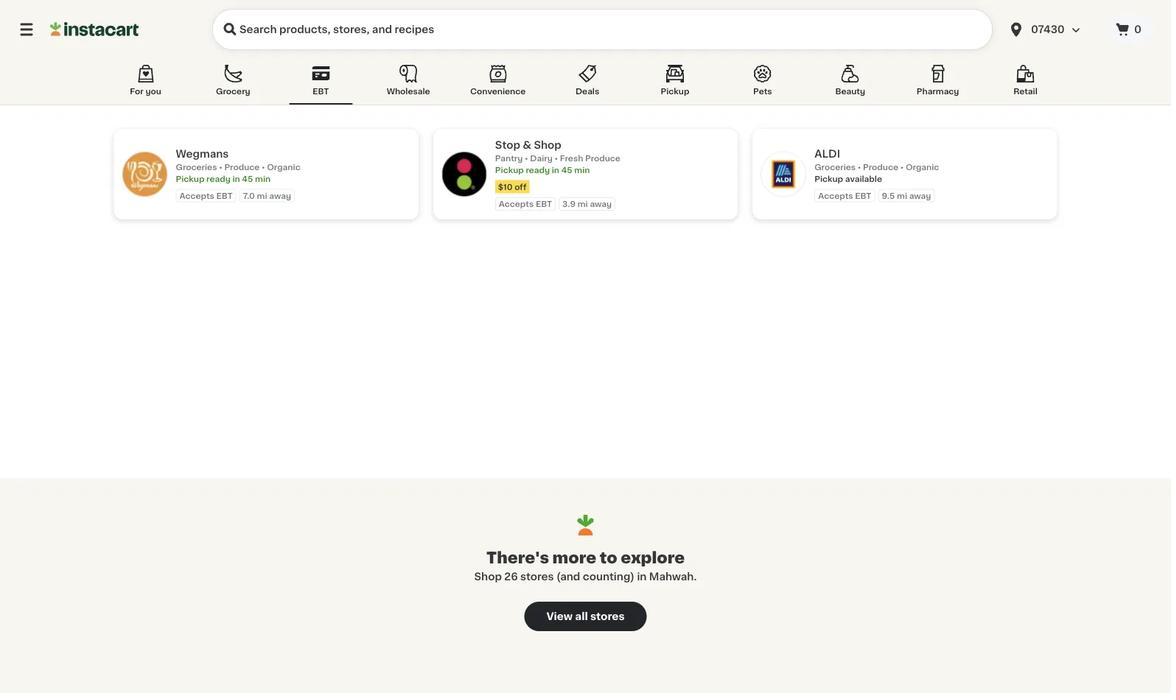 Task type: describe. For each thing, give the bounding box(es) containing it.
retail
[[1014, 87, 1038, 95]]

min inside wegmans groceries • produce • organic pickup ready in 45 min
[[255, 175, 271, 183]]

pickup inside stop & shop pantry • dairy • fresh produce pickup ready in 45 min
[[495, 166, 524, 174]]

produce for aldi
[[863, 163, 898, 171]]

9.5 mi away
[[882, 191, 931, 200]]

pharmacy button
[[906, 62, 970, 105]]

retail button
[[994, 62, 1057, 105]]

pickup button
[[643, 62, 707, 105]]

stop & shop image
[[442, 152, 486, 196]]

view all stores
[[546, 612, 625, 622]]

produce inside stop & shop pantry • dairy • fresh produce pickup ready in 45 min
[[585, 154, 621, 163]]

ready inside stop & shop pantry • dairy • fresh produce pickup ready in 45 min
[[526, 166, 550, 174]]

in inside wegmans groceries • produce • organic pickup ready in 45 min
[[232, 175, 240, 183]]

grocery
[[216, 87, 250, 95]]

aldi groceries • produce • organic pickup available
[[815, 149, 939, 183]]

45 inside stop & shop pantry • dairy • fresh produce pickup ready in 45 min
[[561, 166, 572, 174]]

aldi
[[815, 149, 840, 159]]

all
[[575, 612, 588, 622]]

groceries for wegmans
[[176, 163, 217, 171]]

beauty button
[[819, 62, 882, 105]]

in inside stop & shop pantry • dairy • fresh produce pickup ready in 45 min
[[552, 166, 559, 174]]

for
[[130, 87, 144, 95]]

ready inside wegmans groceries • produce • organic pickup ready in 45 min
[[206, 175, 231, 183]]

wegmans image
[[123, 152, 167, 196]]

• up 9.5 mi away
[[900, 163, 904, 171]]

pantry
[[495, 154, 523, 163]]

view
[[546, 612, 573, 622]]

0
[[1134, 24, 1142, 35]]

stop & shop pantry • dairy • fresh produce pickup ready in 45 min
[[495, 140, 621, 174]]

ebt button
[[289, 62, 352, 105]]

• down &
[[525, 154, 528, 163]]

1 horizontal spatial accepts
[[499, 200, 534, 208]]

accepts ebt for aldi
[[818, 191, 871, 200]]

for you button
[[114, 62, 177, 105]]

there's
[[486, 550, 549, 566]]

away for wegmans
[[269, 191, 291, 200]]

ebt for 3.9 mi away
[[536, 200, 552, 208]]

you
[[145, 87, 161, 95]]

more
[[552, 550, 596, 566]]

explore
[[621, 550, 685, 566]]

• down wegmans
[[219, 163, 222, 171]]

organic for wegmans
[[267, 163, 300, 171]]

view all stores link
[[524, 602, 647, 632]]

7.0
[[243, 191, 255, 200]]

shop inside stop & shop pantry • dairy • fresh produce pickup ready in 45 min
[[534, 140, 561, 150]]

pickup inside wegmans groceries • produce • organic pickup ready in 45 min
[[176, 175, 204, 183]]

mi for wegmans
[[257, 191, 267, 200]]

9.5
[[882, 191, 895, 200]]

7.0 mi away
[[243, 191, 291, 200]]

ebt inside button
[[313, 87, 329, 95]]

wegmans groceries • produce • organic pickup ready in 45 min
[[176, 149, 300, 183]]



Task type: vqa. For each thing, say whether or not it's contained in the screenshot.
rightmost organic
yes



Task type: locate. For each thing, give the bounding box(es) containing it.
organic
[[267, 163, 300, 171], [906, 163, 939, 171]]

0 horizontal spatial mi
[[257, 191, 267, 200]]

groceries
[[176, 163, 217, 171], [815, 163, 856, 171]]

pickup inside button
[[661, 87, 689, 95]]

accepts ebt down wegmans
[[179, 191, 233, 200]]

grocery button
[[201, 62, 265, 105]]

1 horizontal spatial ready
[[526, 166, 550, 174]]

• right dairy
[[555, 154, 558, 163]]

accepts ebt
[[179, 191, 233, 200], [818, 191, 871, 200], [499, 200, 552, 208]]

away for aldi
[[909, 191, 931, 200]]

1 vertical spatial min
[[255, 175, 271, 183]]

stores inside there's more to explore shop 26 stores (and counting) in mahwah.
[[520, 572, 554, 582]]

pickup inside aldi groceries • produce • organic pickup available
[[815, 175, 843, 183]]

07430 button
[[1008, 9, 1096, 50]]

2 horizontal spatial accepts
[[818, 191, 853, 200]]

produce
[[585, 154, 621, 163], [224, 163, 260, 171], [863, 163, 898, 171]]

accepts ebt down available
[[818, 191, 871, 200]]

to
[[600, 550, 617, 566]]

accepts down the $10 off at the left top of the page
[[499, 200, 534, 208]]

45 down fresh
[[561, 166, 572, 174]]

beauty
[[835, 87, 865, 95]]

ready down wegmans
[[206, 175, 231, 183]]

min
[[574, 166, 590, 174], [255, 175, 271, 183]]

1 horizontal spatial 45
[[561, 166, 572, 174]]

organic up 9.5 mi away
[[906, 163, 939, 171]]

1 horizontal spatial groceries
[[815, 163, 856, 171]]

min up '7.0 mi away'
[[255, 175, 271, 183]]

organic for aldi
[[906, 163, 939, 171]]

0 vertical spatial ready
[[526, 166, 550, 174]]

None search field
[[212, 9, 993, 50]]

accepts for wegmans
[[179, 191, 214, 200]]

(and
[[556, 572, 580, 582]]

0 vertical spatial 45
[[561, 166, 572, 174]]

instacart image
[[50, 21, 139, 38]]

away right 3.9
[[590, 200, 612, 208]]

2 horizontal spatial in
[[637, 572, 647, 582]]

2 organic from the left
[[906, 163, 939, 171]]

groceries for aldi
[[815, 163, 856, 171]]

0 horizontal spatial in
[[232, 175, 240, 183]]

• up available
[[858, 163, 861, 171]]

counting)
[[583, 572, 635, 582]]

groceries inside wegmans groceries • produce • organic pickup ready in 45 min
[[176, 163, 217, 171]]

away
[[269, 191, 291, 200], [909, 191, 931, 200], [590, 200, 612, 208]]

0 horizontal spatial accepts
[[179, 191, 214, 200]]

organic inside aldi groceries • produce • organic pickup available
[[906, 163, 939, 171]]

stores
[[520, 572, 554, 582], [590, 612, 625, 622]]

accepts for aldi
[[818, 191, 853, 200]]

1 horizontal spatial away
[[590, 200, 612, 208]]

1 horizontal spatial mi
[[578, 200, 588, 208]]

2 groceries from the left
[[815, 163, 856, 171]]

stores right 26
[[520, 572, 554, 582]]

0 horizontal spatial ready
[[206, 175, 231, 183]]

ebt for 7.0 mi away
[[216, 191, 233, 200]]

produce inside wegmans groceries • produce • organic pickup ready in 45 min
[[224, 163, 260, 171]]

organic inside wegmans groceries • produce • organic pickup ready in 45 min
[[267, 163, 300, 171]]

aldi image
[[761, 152, 806, 196]]

0 horizontal spatial min
[[255, 175, 271, 183]]

0 vertical spatial stores
[[520, 572, 554, 582]]

1 horizontal spatial in
[[552, 166, 559, 174]]

shop left 26
[[474, 572, 502, 582]]

convenience
[[470, 87, 526, 95]]

$10 off
[[498, 183, 527, 191]]

available
[[845, 175, 882, 183]]

0 horizontal spatial stores
[[520, 572, 554, 582]]

1 groceries from the left
[[176, 163, 217, 171]]

0 horizontal spatial 45
[[242, 175, 253, 183]]

produce for wegmans
[[224, 163, 260, 171]]

ebt
[[313, 87, 329, 95], [216, 191, 233, 200], [855, 191, 871, 200], [536, 200, 552, 208]]

mi
[[257, 191, 267, 200], [897, 191, 907, 200], [578, 200, 588, 208]]

2 horizontal spatial produce
[[863, 163, 898, 171]]

pharmacy
[[917, 87, 959, 95]]

wholesale button
[[377, 62, 440, 105]]

$10
[[498, 183, 513, 191]]

fresh
[[560, 154, 583, 163]]

shop categories tab list
[[114, 62, 1057, 105]]

0 vertical spatial shop
[[534, 140, 561, 150]]

accepts ebt for wegmans
[[179, 191, 233, 200]]

3.9
[[562, 200, 576, 208]]

mi right '9.5'
[[897, 191, 907, 200]]

min down fresh
[[574, 166, 590, 174]]

0 horizontal spatial organic
[[267, 163, 300, 171]]

stores right all
[[590, 612, 625, 622]]

0 horizontal spatial produce
[[224, 163, 260, 171]]

mi for aldi
[[897, 191, 907, 200]]

1 vertical spatial ready
[[206, 175, 231, 183]]

1 horizontal spatial stores
[[590, 612, 625, 622]]

45
[[561, 166, 572, 174], [242, 175, 253, 183]]

dairy
[[530, 154, 553, 163]]

deals button
[[556, 62, 619, 105]]

there's more to explore shop 26 stores (and counting) in mahwah.
[[474, 550, 697, 582]]

pets
[[753, 87, 772, 95]]

45 up 7.0
[[242, 175, 253, 183]]

1 vertical spatial stores
[[590, 612, 625, 622]]

produce up 7.0
[[224, 163, 260, 171]]

2 horizontal spatial mi
[[897, 191, 907, 200]]

stop
[[495, 140, 520, 150]]

1 vertical spatial 45
[[242, 175, 253, 183]]

groceries down the aldi
[[815, 163, 856, 171]]

ready down dairy
[[526, 166, 550, 174]]

wholesale
[[387, 87, 430, 95]]

2 horizontal spatial accepts ebt
[[818, 191, 871, 200]]

0 vertical spatial min
[[574, 166, 590, 174]]

• up '7.0 mi away'
[[262, 163, 265, 171]]

produce up available
[[863, 163, 898, 171]]

mahwah.
[[649, 572, 697, 582]]

pets button
[[731, 62, 794, 105]]

shop
[[534, 140, 561, 150], [474, 572, 502, 582]]

0 horizontal spatial groceries
[[176, 163, 217, 171]]

mi right 7.0
[[257, 191, 267, 200]]

groceries inside aldi groceries • produce • organic pickup available
[[815, 163, 856, 171]]

0 horizontal spatial shop
[[474, 572, 502, 582]]

convenience button
[[464, 62, 532, 105]]

1 horizontal spatial accepts ebt
[[499, 200, 552, 208]]

1 vertical spatial in
[[232, 175, 240, 183]]

1 organic from the left
[[267, 163, 300, 171]]

mi right 3.9
[[578, 200, 588, 208]]

ebt for 9.5 mi away
[[855, 191, 871, 200]]

2 horizontal spatial away
[[909, 191, 931, 200]]

3.9 mi away
[[562, 200, 612, 208]]

Search field
[[212, 9, 993, 50]]

pickup
[[661, 87, 689, 95], [495, 166, 524, 174], [176, 175, 204, 183], [815, 175, 843, 183]]

1 vertical spatial shop
[[474, 572, 502, 582]]

in
[[552, 166, 559, 174], [232, 175, 240, 183], [637, 572, 647, 582]]

07430 button
[[999, 9, 1105, 50]]

ready
[[526, 166, 550, 174], [206, 175, 231, 183]]

away right 7.0
[[269, 191, 291, 200]]

0 horizontal spatial away
[[269, 191, 291, 200]]

accepts
[[179, 191, 214, 200], [818, 191, 853, 200], [499, 200, 534, 208]]

26
[[504, 572, 518, 582]]

in inside there's more to explore shop 26 stores (and counting) in mahwah.
[[637, 572, 647, 582]]

1 horizontal spatial min
[[574, 166, 590, 174]]

wegmans
[[176, 149, 229, 159]]

0 button
[[1105, 15, 1153, 44]]

0 horizontal spatial accepts ebt
[[179, 191, 233, 200]]

shop up dairy
[[534, 140, 561, 150]]

min inside stop & shop pantry • dairy • fresh produce pickup ready in 45 min
[[574, 166, 590, 174]]

deals
[[576, 87, 599, 95]]

off
[[515, 183, 527, 191]]

45 inside wegmans groceries • produce • organic pickup ready in 45 min
[[242, 175, 253, 183]]

2 vertical spatial in
[[637, 572, 647, 582]]

organic up '7.0 mi away'
[[267, 163, 300, 171]]

produce right fresh
[[585, 154, 621, 163]]

07430
[[1031, 24, 1065, 35]]

0 vertical spatial in
[[552, 166, 559, 174]]

groceries down wegmans
[[176, 163, 217, 171]]

1 horizontal spatial produce
[[585, 154, 621, 163]]

shop inside there's more to explore shop 26 stores (and counting) in mahwah.
[[474, 572, 502, 582]]

accepts down available
[[818, 191, 853, 200]]

accepts ebt down off on the left top of the page
[[499, 200, 552, 208]]

produce inside aldi groceries • produce • organic pickup available
[[863, 163, 898, 171]]

for you
[[130, 87, 161, 95]]

accepts down wegmans
[[179, 191, 214, 200]]

&
[[523, 140, 531, 150]]

•
[[525, 154, 528, 163], [555, 154, 558, 163], [219, 163, 222, 171], [262, 163, 265, 171], [858, 163, 861, 171], [900, 163, 904, 171]]

stores inside button
[[590, 612, 625, 622]]

1 horizontal spatial shop
[[534, 140, 561, 150]]

away right '9.5'
[[909, 191, 931, 200]]

view all stores button
[[524, 602, 647, 632]]

1 horizontal spatial organic
[[906, 163, 939, 171]]



